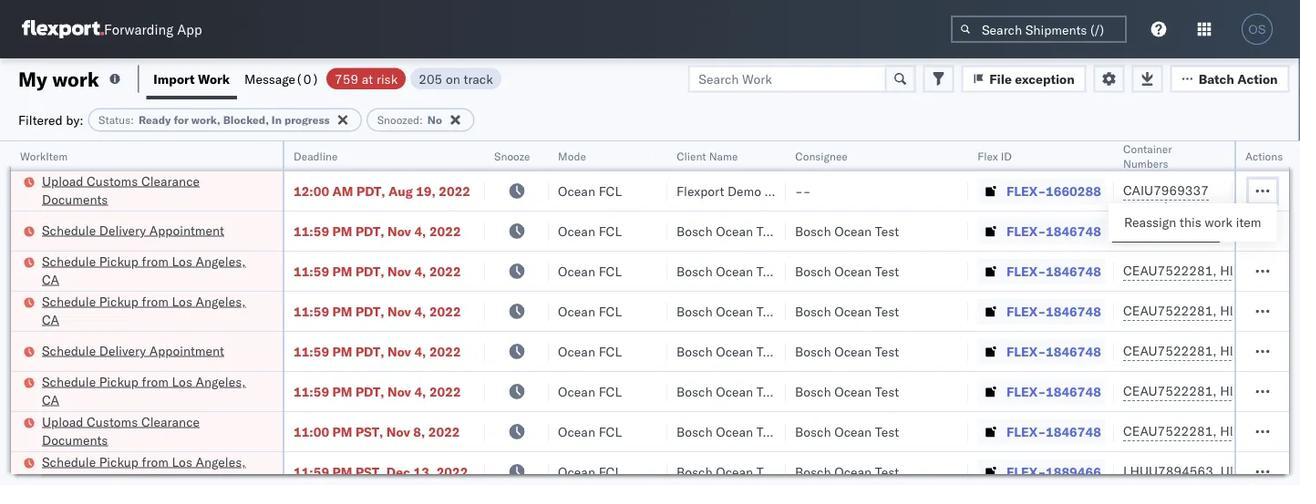 Task type: describe. For each thing, give the bounding box(es) containing it.
flex id
[[977, 149, 1012, 163]]

11:00 pm pst, nov 8, 2022
[[294, 423, 460, 439]]

8 fcl from the top
[[599, 464, 622, 480]]

from for schedule pickup from los angeles, ca link related to second schedule pickup from los angeles, ca button from the bottom
[[142, 373, 169, 389]]

3 schedule pickup from los angeles, ca button from the top
[[42, 372, 259, 411]]

resize handle column header for consignee
[[946, 141, 968, 485]]

mode
[[558, 149, 586, 163]]

name
[[709, 149, 738, 163]]

batch action button
[[1170, 65, 1290, 93]]

os button
[[1236, 8, 1278, 50]]

1 11:59 from the top
[[294, 223, 329, 239]]

nov for 2nd schedule pickup from los angeles, ca button from the top of the page's schedule pickup from los angeles, ca link
[[387, 303, 411, 319]]

client
[[676, 149, 706, 163]]

4 schedule from the top
[[42, 342, 96, 358]]

ocean fcl for first schedule delivery appointment button from the bottom schedule delivery appointment link
[[558, 343, 622, 359]]

app
[[177, 21, 202, 38]]

1 flex- from the top
[[1007, 183, 1046, 199]]

1 - from the left
[[795, 183, 803, 199]]

abcdefg
[[1242, 464, 1300, 480]]

flexport
[[676, 183, 724, 199]]

am
[[332, 183, 353, 199]]

: for snoozed
[[419, 113, 423, 127]]

resize handle column header for flex id
[[1092, 141, 1114, 485]]

from for schedule pickup from los angeles, ca link related to first schedule pickup from los angeles, ca button from the top
[[142, 253, 169, 269]]

4 ceau7522281, hlxu626948 from the top
[[1123, 343, 1300, 359]]

pickup for first schedule pickup from los angeles, ca button from the top
[[99, 253, 139, 269]]

ceau7522281, hlxu626948 for 2nd schedule pickup from los angeles, ca button from the top of the page's schedule pickup from los angeles, ca link
[[1123, 303, 1300, 319]]

759 at risk
[[335, 71, 398, 87]]

759
[[335, 71, 358, 87]]

reassign this work item
[[1124, 214, 1261, 230]]

pm for upload customs clearance documents link related to 11:00 pm pst, nov 8, 2022
[[332, 423, 352, 439]]

status
[[99, 113, 131, 127]]

1 fcl from the top
[[599, 183, 622, 199]]

by:
[[66, 112, 84, 128]]

11:00
[[294, 423, 329, 439]]

lhuu7894563,
[[1123, 463, 1217, 479]]

1 hlxu626948 from the top
[[1220, 222, 1300, 238]]

ymluw23
[[1242, 183, 1300, 199]]

3 fcl from the top
[[599, 263, 622, 279]]

customs for 12:00 am pdt, aug 19, 2022
[[87, 173, 138, 189]]

4 11:59 pm pdt, nov 4, 2022 from the top
[[294, 343, 461, 359]]

ceau7522281, hlxu626948 for upload customs clearance documents link related to 11:00 pm pst, nov 8, 2022
[[1123, 423, 1300, 439]]

5 flex-1846748 from the top
[[1007, 383, 1101, 399]]

ready
[[139, 113, 171, 127]]

flexport demo consignee
[[676, 183, 826, 199]]

container numbers button
[[1114, 138, 1214, 170]]

pickup for 2nd schedule pickup from los angeles, ca button from the top of the page
[[99, 293, 139, 309]]

2 1846748 from the top
[[1046, 263, 1101, 279]]

1 1846748 from the top
[[1046, 223, 1101, 239]]

angeles, for schedule pickup from los angeles, ca link related to second schedule pickup from los angeles, ca button from the bottom
[[196, 373, 246, 389]]

5 1846748 from the top
[[1046, 383, 1101, 399]]

9 resize handle column header from the left
[[1267, 141, 1289, 485]]

schedule delivery appointment link for 1st schedule delivery appointment button from the top of the page
[[42, 221, 224, 239]]

flexport. image
[[22, 20, 104, 38]]

12:00
[[294, 183, 329, 199]]

pickup for second schedule pickup from los angeles, ca button from the bottom
[[99, 373, 139, 389]]

message
[[244, 71, 295, 87]]

schedule pickup from los angeles, ca for first schedule pickup from los angeles, ca button from the top
[[42, 253, 246, 287]]

pm for schedule pickup from los angeles, ca link related to first schedule pickup from los angeles, ca button from the top
[[332, 263, 352, 279]]

4 ceau7522281, from the top
[[1123, 343, 1217, 359]]

1 schedule delivery appointment button from the top
[[42, 221, 224, 241]]

pm for schedule pickup from los angeles, ca link for first schedule pickup from los angeles, ca button from the bottom
[[332, 464, 352, 480]]

test1234 for 2nd schedule pickup from los angeles, ca button from the top of the page's schedule pickup from los angeles, ca link
[[1242, 303, 1300, 319]]

Search Shipments (/) text field
[[951, 15, 1127, 43]]

: for status
[[131, 113, 134, 127]]

schedule delivery appointment link for first schedule delivery appointment button from the bottom
[[42, 341, 224, 360]]

mbl/mawb button
[[1233, 145, 1300, 163]]

track
[[464, 71, 493, 87]]

status : ready for work, blocked, in progress
[[99, 113, 330, 127]]

import work button
[[146, 58, 237, 99]]

item
[[1236, 214, 1261, 230]]

13,
[[413, 464, 433, 480]]

pdt, for schedule pickup from los angeles, ca link related to second schedule pickup from los angeles, ca button from the bottom
[[355, 383, 384, 399]]

6 fcl from the top
[[599, 383, 622, 399]]

workitem
[[20, 149, 68, 163]]

2 flex-1846748 from the top
[[1007, 263, 1101, 279]]

(0)
[[295, 71, 319, 87]]

4 pm from the top
[[332, 343, 352, 359]]

snoozed
[[377, 113, 419, 127]]

import work
[[153, 71, 230, 87]]

mode button
[[549, 145, 649, 163]]

exception
[[1015, 71, 1075, 87]]

6 flex-1846748 from the top
[[1007, 423, 1101, 439]]

no
[[427, 113, 442, 127]]

flex-1660288
[[1007, 183, 1101, 199]]

los for second schedule pickup from los angeles, ca button from the bottom
[[172, 373, 192, 389]]

batch
[[1199, 71, 1234, 87]]

1 horizontal spatial work
[[1205, 214, 1233, 230]]

4 flex-1846748 from the top
[[1007, 343, 1101, 359]]

3 resize handle column header from the left
[[527, 141, 549, 485]]

205
[[419, 71, 442, 87]]

angeles, for schedule pickup from los angeles, ca link related to first schedule pickup from los angeles, ca button from the top
[[196, 253, 246, 269]]

forwarding
[[104, 21, 173, 38]]

3 flex- from the top
[[1007, 263, 1046, 279]]

client name button
[[667, 145, 768, 163]]

message (0)
[[244, 71, 319, 87]]

1 test1234 from the top
[[1242, 223, 1300, 239]]

from for 2nd schedule pickup from los angeles, ca button from the top of the page's schedule pickup from los angeles, ca link
[[142, 293, 169, 309]]

upload customs clearance documents for 11:00 pm pst, nov 8, 2022
[[42, 413, 200, 448]]

deadline
[[294, 149, 338, 163]]

pdt, for upload customs clearance documents link corresponding to 12:00 am pdt, aug 19, 2022
[[356, 183, 385, 199]]

4 1846748 from the top
[[1046, 343, 1101, 359]]

upload customs clearance documents link for 12:00 am pdt, aug 19, 2022
[[42, 172, 259, 208]]

1 delivery from the top
[[99, 222, 146, 238]]

container numbers
[[1123, 142, 1172, 170]]

7 flex- from the top
[[1007, 423, 1046, 439]]

os
[[1248, 22, 1266, 36]]

2 schedule pickup from los angeles, ca button from the top
[[42, 292, 259, 330]]

3 ceau7522281, from the top
[[1123, 303, 1217, 319]]

my
[[18, 66, 47, 91]]

demo
[[728, 183, 761, 199]]

pm for schedule pickup from los angeles, ca link related to second schedule pickup from los angeles, ca button from the bottom
[[332, 383, 352, 399]]

progress
[[284, 113, 330, 127]]

flex id button
[[968, 145, 1096, 163]]

filtered by:
[[18, 112, 84, 128]]

consignee button
[[786, 145, 950, 163]]

nov for schedule pickup from los angeles, ca link related to first schedule pickup from los angeles, ca button from the top
[[387, 263, 411, 279]]

ceau7522281, hlxu626948 for schedule pickup from los angeles, ca link related to second schedule pickup from los angeles, ca button from the bottom
[[1123, 383, 1300, 399]]

ocean fcl for schedule pickup from los angeles, ca link for first schedule pickup from los angeles, ca button from the bottom
[[558, 464, 622, 480]]

schedule pickup from los angeles, ca link for 2nd schedule pickup from los angeles, ca button from the top of the page
[[42, 292, 259, 329]]

11:59 pm pdt, nov 4, 2022 for second schedule pickup from los angeles, ca button from the bottom
[[294, 383, 461, 399]]

2 fcl from the top
[[599, 223, 622, 239]]

resize handle column header for workitem
[[261, 141, 283, 485]]

4, for first schedule pickup from los angeles, ca button from the top
[[414, 263, 426, 279]]

2 - from the left
[[803, 183, 811, 199]]

client name
[[676, 149, 738, 163]]

upload customs clearance documents link for 11:00 pm pst, nov 8, 2022
[[42, 413, 259, 449]]

11:59 for second schedule pickup from los angeles, ca button from the bottom
[[294, 383, 329, 399]]

5 fcl from the top
[[599, 343, 622, 359]]

19,
[[416, 183, 436, 199]]

workitem button
[[11, 145, 264, 163]]

ca for schedule pickup from los angeles, ca link for first schedule pickup from los angeles, ca button from the bottom
[[42, 472, 59, 485]]

work
[[198, 71, 230, 87]]

ocean fcl for schedule pickup from los angeles, ca link related to second schedule pickup from los angeles, ca button from the bottom
[[558, 383, 622, 399]]

1 caiu7969337 from the top
[[1123, 182, 1209, 198]]

schedule for second schedule pickup from los angeles, ca button from the bottom
[[42, 373, 96, 389]]

filtered
[[18, 112, 63, 128]]

in
[[272, 113, 282, 127]]

consignee inside button
[[795, 149, 847, 163]]

upload for 12:00 am pdt, aug 19, 2022
[[42, 173, 83, 189]]

4 4, from the top
[[414, 343, 426, 359]]

on
[[446, 71, 460, 87]]

ocean fcl for upload customs clearance documents link corresponding to 12:00 am pdt, aug 19, 2022
[[558, 183, 622, 199]]

snooze
[[494, 149, 530, 163]]

3 flex-1846748 from the top
[[1007, 303, 1101, 319]]

upload for 11:00 pm pst, nov 8, 2022
[[42, 413, 83, 429]]

5 ceau7522281, from the top
[[1123, 383, 1217, 399]]

11:59 for first schedule pickup from los angeles, ca button from the bottom
[[294, 464, 329, 480]]

angeles, for 2nd schedule pickup from los angeles, ca button from the top of the page's schedule pickup from los angeles, ca link
[[196, 293, 246, 309]]

1 schedule pickup from los angeles, ca button from the top
[[42, 252, 259, 290]]

ocean fcl for upload customs clearance documents link related to 11:00 pm pst, nov 8, 2022
[[558, 423, 622, 439]]

work,
[[191, 113, 220, 127]]



Task type: locate. For each thing, give the bounding box(es) containing it.
6 test1234 from the top
[[1242, 423, 1300, 439]]

from for schedule pickup from los angeles, ca link for first schedule pickup from los angeles, ca button from the bottom
[[142, 454, 169, 470]]

2 schedule from the top
[[42, 253, 96, 269]]

0 vertical spatial upload customs clearance documents button
[[42, 172, 259, 210]]

Search Work text field
[[688, 65, 886, 93]]

2 schedule pickup from los angeles, ca from the top
[[42, 293, 246, 327]]

8,
[[413, 423, 425, 439]]

0 vertical spatial appointment
[[149, 222, 224, 238]]

2 customs from the top
[[87, 413, 138, 429]]

angeles, for schedule pickup from los angeles, ca link for first schedule pickup from los angeles, ca button from the bottom
[[196, 454, 246, 470]]

--
[[795, 183, 811, 199]]

1 los from the top
[[172, 253, 192, 269]]

1 ceau7522281, from the top
[[1123, 222, 1217, 238]]

customs for 11:00 pm pst, nov 8, 2022
[[87, 413, 138, 429]]

nov for schedule pickup from los angeles, ca link related to second schedule pickup from los angeles, ca button from the bottom
[[387, 383, 411, 399]]

0 vertical spatial documents
[[42, 191, 108, 207]]

8 flex- from the top
[[1007, 464, 1046, 480]]

:
[[131, 113, 134, 127], [419, 113, 423, 127]]

upload customs clearance documents button for 12:00 am pdt, aug 19, 2022
[[42, 172, 259, 210]]

1 ceau7522281, hlxu626948 from the top
[[1123, 222, 1300, 238]]

1 vertical spatial upload customs clearance documents button
[[42, 413, 259, 451]]

ocean fcl for schedule pickup from los angeles, ca link related to first schedule pickup from los angeles, ca button from the top
[[558, 263, 622, 279]]

4 schedule pickup from los angeles, ca button from the top
[[42, 453, 259, 485]]

6 schedule from the top
[[42, 454, 96, 470]]

1 vertical spatial schedule delivery appointment button
[[42, 341, 224, 361]]

6 1846748 from the top
[[1046, 423, 1101, 439]]

import
[[153, 71, 195, 87]]

3 schedule from the top
[[42, 293, 96, 309]]

3 from from the top
[[142, 373, 169, 389]]

4 pickup from the top
[[99, 454, 139, 470]]

5 test1234 from the top
[[1242, 383, 1300, 399]]

delivery
[[99, 222, 146, 238], [99, 342, 146, 358]]

1 vertical spatial clearance
[[141, 413, 200, 429]]

forwarding app
[[104, 21, 202, 38]]

0 vertical spatial upload customs clearance documents link
[[42, 172, 259, 208]]

1 schedule pickup from los angeles, ca link from the top
[[42, 252, 259, 289]]

0 horizontal spatial :
[[131, 113, 134, 127]]

1 pm from the top
[[332, 223, 352, 239]]

1 vertical spatial caiu7969337
[[1123, 217, 1209, 233]]

resize handle column header for mode
[[645, 141, 667, 485]]

ca for 2nd schedule pickup from los angeles, ca button from the top of the page's schedule pickup from los angeles, ca link
[[42, 311, 59, 327]]

0 vertical spatial caiu7969337
[[1123, 182, 1209, 198]]

1 vertical spatial upload customs clearance documents
[[42, 413, 200, 448]]

1 vertical spatial pst,
[[355, 464, 383, 480]]

4 from from the top
[[142, 454, 169, 470]]

pdt, for 2nd schedule pickup from los angeles, ca button from the top of the page's schedule pickup from los angeles, ca link
[[355, 303, 384, 319]]

consignee right 'demo'
[[765, 183, 826, 199]]

appointment
[[149, 222, 224, 238], [149, 342, 224, 358]]

2 documents from the top
[[42, 432, 108, 448]]

customs
[[87, 173, 138, 189], [87, 413, 138, 429]]

ceau7522281, hlxu626948 for schedule pickup from los angeles, ca link related to first schedule pickup from los angeles, ca button from the top
[[1123, 263, 1300, 279]]

5 11:59 from the top
[[294, 383, 329, 399]]

pst,
[[355, 423, 383, 439], [355, 464, 383, 480]]

12:00 am pdt, aug 19, 2022
[[294, 183, 470, 199]]

1 from from the top
[[142, 253, 169, 269]]

action
[[1238, 71, 1278, 87]]

2 test1234 from the top
[[1242, 263, 1300, 279]]

documents for 12:00
[[42, 191, 108, 207]]

11:59 for first schedule pickup from los angeles, ca button from the top
[[294, 263, 329, 279]]

0 vertical spatial delivery
[[99, 222, 146, 238]]

1 schedule delivery appointment from the top
[[42, 222, 224, 238]]

: left ready
[[131, 113, 134, 127]]

numbers
[[1123, 156, 1168, 170]]

clearance
[[141, 173, 200, 189], [141, 413, 200, 429]]

ocean fcl for 2nd schedule pickup from los angeles, ca button from the top of the page's schedule pickup from los angeles, ca link
[[558, 303, 622, 319]]

reassign
[[1124, 214, 1176, 230]]

1846748
[[1046, 223, 1101, 239], [1046, 263, 1101, 279], [1046, 303, 1101, 319], [1046, 343, 1101, 359], [1046, 383, 1101, 399], [1046, 423, 1101, 439]]

7 ocean fcl from the top
[[558, 423, 622, 439]]

4, for second schedule pickup from los angeles, ca button from the bottom
[[414, 383, 426, 399]]

0 vertical spatial schedule delivery appointment button
[[42, 221, 224, 241]]

3 1846748 from the top
[[1046, 303, 1101, 319]]

work up by:
[[52, 66, 99, 91]]

1 vertical spatial delivery
[[99, 342, 146, 358]]

schedule pickup from los angeles, ca for first schedule pickup from los angeles, ca button from the bottom
[[42, 454, 246, 485]]

3 los from the top
[[172, 373, 192, 389]]

2022
[[439, 183, 470, 199], [429, 223, 461, 239], [429, 263, 461, 279], [429, 303, 461, 319], [429, 343, 461, 359], [429, 383, 461, 399], [428, 423, 460, 439], [436, 464, 468, 480]]

resize handle column header for deadline
[[463, 141, 485, 485]]

3 4, from the top
[[414, 303, 426, 319]]

uetu523847
[[1221, 463, 1300, 479]]

1 schedule delivery appointment link from the top
[[42, 221, 224, 239]]

1 flex-1846748 from the top
[[1007, 223, 1101, 239]]

schedule delivery appointment
[[42, 222, 224, 238], [42, 342, 224, 358]]

bosch ocean test
[[676, 223, 781, 239], [795, 223, 899, 239], [676, 263, 781, 279], [795, 263, 899, 279], [676, 303, 781, 319], [795, 303, 899, 319], [676, 343, 781, 359], [795, 343, 899, 359], [676, 383, 781, 399], [795, 383, 899, 399], [676, 423, 781, 439], [795, 423, 899, 439], [676, 464, 781, 480], [795, 464, 899, 480]]

8 ocean fcl from the top
[[558, 464, 622, 480]]

hlxu626948
[[1220, 222, 1300, 238], [1220, 263, 1300, 279], [1220, 303, 1300, 319], [1220, 343, 1300, 359], [1220, 383, 1300, 399], [1220, 423, 1300, 439]]

0 vertical spatial work
[[52, 66, 99, 91]]

3 pickup from the top
[[99, 373, 139, 389]]

1 4, from the top
[[414, 223, 426, 239]]

schedule pickup from los angeles, ca
[[42, 253, 246, 287], [42, 293, 246, 327], [42, 373, 246, 408], [42, 454, 246, 485]]

angeles,
[[196, 253, 246, 269], [196, 293, 246, 309], [196, 373, 246, 389], [196, 454, 246, 470]]

consignee up --
[[795, 149, 847, 163]]

1 pickup from the top
[[99, 253, 139, 269]]

snoozed : no
[[377, 113, 442, 127]]

test1234 for schedule pickup from los angeles, ca link related to first schedule pickup from los angeles, ca button from the top
[[1242, 263, 1300, 279]]

1 vertical spatial documents
[[42, 432, 108, 448]]

2 4, from the top
[[414, 263, 426, 279]]

-
[[795, 183, 803, 199], [803, 183, 811, 199]]

2 schedule delivery appointment button from the top
[[42, 341, 224, 361]]

ca for schedule pickup from los angeles, ca link related to second schedule pickup from los angeles, ca button from the bottom
[[42, 392, 59, 408]]

pst, for dec
[[355, 464, 383, 480]]

3 11:59 from the top
[[294, 303, 329, 319]]

test1234 for schedule pickup from los angeles, ca link related to second schedule pickup from los angeles, ca button from the bottom
[[1242, 383, 1300, 399]]

documents for 11:00
[[42, 432, 108, 448]]

2 flex- from the top
[[1007, 223, 1046, 239]]

4 flex- from the top
[[1007, 303, 1046, 319]]

lhuu7894563, uetu523847
[[1123, 463, 1300, 479]]

resize handle column header for container numbers
[[1211, 141, 1233, 485]]

2 pm from the top
[[332, 263, 352, 279]]

container
[[1123, 142, 1172, 155]]

flex-
[[1007, 183, 1046, 199], [1007, 223, 1046, 239], [1007, 263, 1046, 279], [1007, 303, 1046, 319], [1007, 343, 1046, 359], [1007, 383, 1046, 399], [1007, 423, 1046, 439], [1007, 464, 1046, 480]]

1 vertical spatial customs
[[87, 413, 138, 429]]

pickup for first schedule pickup from los angeles, ca button from the bottom
[[99, 454, 139, 470]]

6 flex- from the top
[[1007, 383, 1046, 399]]

resize handle column header
[[261, 141, 283, 485], [463, 141, 485, 485], [527, 141, 549, 485], [645, 141, 667, 485], [764, 141, 786, 485], [946, 141, 968, 485], [1092, 141, 1114, 485], [1211, 141, 1233, 485], [1267, 141, 1289, 485]]

0 vertical spatial upload
[[42, 173, 83, 189]]

6 11:59 from the top
[[294, 464, 329, 480]]

2 schedule pickup from los angeles, ca link from the top
[[42, 292, 259, 329]]

los for 2nd schedule pickup from los angeles, ca button from the top of the page
[[172, 293, 192, 309]]

1660288
[[1046, 183, 1101, 199]]

hlxu626948 for first schedule pickup from los angeles, ca button from the top
[[1220, 263, 1300, 279]]

deadline button
[[284, 145, 467, 163]]

file
[[989, 71, 1012, 87]]

resize handle column header for client name
[[764, 141, 786, 485]]

mbl/mawb
[[1242, 149, 1300, 163]]

dec
[[386, 464, 410, 480]]

8 resize handle column header from the left
[[1211, 141, 1233, 485]]

hlxu626948 for 2nd schedule pickup from los angeles, ca button from the top of the page
[[1220, 303, 1300, 319]]

pm for 2nd schedule pickup from los angeles, ca button from the top of the page's schedule pickup from los angeles, ca link
[[332, 303, 352, 319]]

nov for upload customs clearance documents link related to 11:00 pm pst, nov 8, 2022
[[386, 423, 410, 439]]

1889466
[[1046, 464, 1101, 480]]

schedule
[[42, 222, 96, 238], [42, 253, 96, 269], [42, 293, 96, 309], [42, 342, 96, 358], [42, 373, 96, 389], [42, 454, 96, 470]]

4 fcl from the top
[[599, 303, 622, 319]]

pickup
[[99, 253, 139, 269], [99, 293, 139, 309], [99, 373, 139, 389], [99, 454, 139, 470]]

1 vertical spatial schedule delivery appointment
[[42, 342, 224, 358]]

1 ocean fcl from the top
[[558, 183, 622, 199]]

1 vertical spatial appointment
[[149, 342, 224, 358]]

bosch
[[676, 223, 713, 239], [795, 223, 831, 239], [676, 263, 713, 279], [795, 263, 831, 279], [676, 303, 713, 319], [795, 303, 831, 319], [676, 343, 713, 359], [795, 343, 831, 359], [676, 383, 713, 399], [795, 383, 831, 399], [676, 423, 713, 439], [795, 423, 831, 439], [676, 464, 713, 480], [795, 464, 831, 480]]

schedule pickup from los angeles, ca for second schedule pickup from los angeles, ca button from the bottom
[[42, 373, 246, 408]]

2 ca from the top
[[42, 311, 59, 327]]

appointment for 1st schedule delivery appointment button from the top of the page's schedule delivery appointment link
[[149, 222, 224, 238]]

schedule pickup from los angeles, ca link for first schedule pickup from los angeles, ca button from the bottom
[[42, 453, 259, 485]]

11:59 pm pst, dec 13, 2022
[[294, 464, 468, 480]]

batch action
[[1199, 71, 1278, 87]]

work right the this
[[1205, 214, 1233, 230]]

1 horizontal spatial :
[[419, 113, 423, 127]]

2 upload customs clearance documents link from the top
[[42, 413, 259, 449]]

2 schedule delivery appointment from the top
[[42, 342, 224, 358]]

test1234 for upload customs clearance documents link related to 11:00 pm pst, nov 8, 2022
[[1242, 423, 1300, 439]]

2 schedule delivery appointment link from the top
[[42, 341, 224, 360]]

0 horizontal spatial work
[[52, 66, 99, 91]]

2 : from the left
[[419, 113, 423, 127]]

upload
[[42, 173, 83, 189], [42, 413, 83, 429]]

flex
[[977, 149, 998, 163]]

caiu7969337
[[1123, 182, 1209, 198], [1123, 217, 1209, 233]]

1 : from the left
[[131, 113, 134, 127]]

0 vertical spatial schedule delivery appointment link
[[42, 221, 224, 239]]

test1234 for first schedule delivery appointment button from the bottom schedule delivery appointment link
[[1242, 343, 1300, 359]]

5 flex- from the top
[[1007, 343, 1046, 359]]

2 from from the top
[[142, 293, 169, 309]]

2 caiu7969337 from the top
[[1123, 217, 1209, 233]]

my work
[[18, 66, 99, 91]]

schedule for first schedule pickup from los angeles, ca button from the bottom
[[42, 454, 96, 470]]

205 on track
[[419, 71, 493, 87]]

7 pm from the top
[[332, 464, 352, 480]]

pdt, for schedule pickup from los angeles, ca link related to first schedule pickup from los angeles, ca button from the top
[[355, 263, 384, 279]]

4,
[[414, 223, 426, 239], [414, 263, 426, 279], [414, 303, 426, 319], [414, 343, 426, 359], [414, 383, 426, 399]]

2 upload customs clearance documents from the top
[[42, 413, 200, 448]]

3 test1234 from the top
[[1242, 303, 1300, 319]]

schedule pickup from los angeles, ca link
[[42, 252, 259, 289], [42, 292, 259, 329], [42, 372, 259, 409], [42, 453, 259, 485]]

1 pst, from the top
[[355, 423, 383, 439]]

1 documents from the top
[[42, 191, 108, 207]]

file exception
[[989, 71, 1075, 87]]

appointment for first schedule delivery appointment button from the bottom schedule delivery appointment link
[[149, 342, 224, 358]]

pst, for nov
[[355, 423, 383, 439]]

schedule for first schedule pickup from los angeles, ca button from the top
[[42, 253, 96, 269]]

3 hlxu626948 from the top
[[1220, 303, 1300, 319]]

2 delivery from the top
[[99, 342, 146, 358]]

4 11:59 from the top
[[294, 343, 329, 359]]

6 resize handle column header from the left
[[946, 141, 968, 485]]

flex-1889466
[[1007, 464, 1101, 480]]

5 pm from the top
[[332, 383, 352, 399]]

4 los from the top
[[172, 454, 192, 470]]

0 vertical spatial clearance
[[141, 173, 200, 189]]

11:59
[[294, 223, 329, 239], [294, 263, 329, 279], [294, 303, 329, 319], [294, 343, 329, 359], [294, 383, 329, 399], [294, 464, 329, 480]]

2 los from the top
[[172, 293, 192, 309]]

schedule pickup from los angeles, ca link for first schedule pickup from los angeles, ca button from the top
[[42, 252, 259, 289]]

hlxu626948 for upload customs clearance documents button corresponding to 11:00 pm pst, nov 8, 2022
[[1220, 423, 1300, 439]]

schedule for 2nd schedule pickup from los angeles, ca button from the top of the page
[[42, 293, 96, 309]]

: left no
[[419, 113, 423, 127]]

upload customs clearance documents link
[[42, 172, 259, 208], [42, 413, 259, 449]]

file exception button
[[961, 65, 1086, 93], [961, 65, 1086, 93]]

at
[[362, 71, 373, 87]]

1 vertical spatial schedule delivery appointment link
[[42, 341, 224, 360]]

for
[[174, 113, 189, 127]]

0 vertical spatial upload customs clearance documents
[[42, 173, 200, 207]]

4, for 2nd schedule pickup from los angeles, ca button from the top of the page
[[414, 303, 426, 319]]

4 hlxu626948 from the top
[[1220, 343, 1300, 359]]

11:59 for 2nd schedule pickup from los angeles, ca button from the top of the page
[[294, 303, 329, 319]]

5 resize handle column header from the left
[[764, 141, 786, 485]]

los
[[172, 253, 192, 269], [172, 293, 192, 309], [172, 373, 192, 389], [172, 454, 192, 470]]

work
[[52, 66, 99, 91], [1205, 214, 1233, 230]]

pst, left dec
[[355, 464, 383, 480]]

hlxu626948 for first schedule delivery appointment button from the bottom
[[1220, 343, 1300, 359]]

1 vertical spatial work
[[1205, 214, 1233, 230]]

schedule pickup from los angeles, ca for 2nd schedule pickup from los angeles, ca button from the top of the page
[[42, 293, 246, 327]]

test
[[757, 223, 781, 239], [875, 223, 899, 239], [757, 263, 781, 279], [875, 263, 899, 279], [757, 303, 781, 319], [875, 303, 899, 319], [757, 343, 781, 359], [875, 343, 899, 359], [757, 383, 781, 399], [875, 383, 899, 399], [757, 423, 781, 439], [875, 423, 899, 439], [757, 464, 781, 480], [875, 464, 899, 480]]

1 upload customs clearance documents from the top
[[42, 173, 200, 207]]

7 fcl from the top
[[599, 423, 622, 439]]

11:59 pm pdt, nov 4, 2022 for 2nd schedule pickup from los angeles, ca button from the top of the page
[[294, 303, 461, 319]]

pm
[[332, 223, 352, 239], [332, 263, 352, 279], [332, 303, 352, 319], [332, 343, 352, 359], [332, 383, 352, 399], [332, 423, 352, 439], [332, 464, 352, 480]]

2 resize handle column header from the left
[[463, 141, 485, 485]]

forwarding app link
[[22, 20, 202, 38]]

clearance for 12:00 am pdt, aug 19, 2022
[[141, 173, 200, 189]]

3 ocean fcl from the top
[[558, 263, 622, 279]]

1 11:59 pm pdt, nov 4, 2022 from the top
[[294, 223, 461, 239]]

blocked,
[[223, 113, 269, 127]]

pdt, for first schedule delivery appointment button from the bottom schedule delivery appointment link
[[355, 343, 384, 359]]

2 ceau7522281, from the top
[[1123, 263, 1217, 279]]

pst, up 11:59 pm pst, dec 13, 2022
[[355, 423, 383, 439]]

los for first schedule pickup from los angeles, ca button from the bottom
[[172, 454, 192, 470]]

los for first schedule pickup from los angeles, ca button from the top
[[172, 253, 192, 269]]

test1234
[[1242, 223, 1300, 239], [1242, 263, 1300, 279], [1242, 303, 1300, 319], [1242, 343, 1300, 359], [1242, 383, 1300, 399], [1242, 423, 1300, 439]]

11:59 pm pdt, nov 4, 2022 for first schedule pickup from los angeles, ca button from the top
[[294, 263, 461, 279]]

6 pm from the top
[[332, 423, 352, 439]]

2 upload customs clearance documents button from the top
[[42, 413, 259, 451]]

3 angeles, from the top
[[196, 373, 246, 389]]

upload customs clearance documents button for 11:00 pm pst, nov 8, 2022
[[42, 413, 259, 451]]

actions
[[1245, 149, 1283, 163]]

fcl
[[599, 183, 622, 199], [599, 223, 622, 239], [599, 263, 622, 279], [599, 303, 622, 319], [599, 343, 622, 359], [599, 383, 622, 399], [599, 423, 622, 439], [599, 464, 622, 480]]

documents
[[42, 191, 108, 207], [42, 432, 108, 448]]

1 schedule from the top
[[42, 222, 96, 238]]

0 vertical spatial schedule delivery appointment
[[42, 222, 224, 238]]

11:59 pm pdt, nov 4, 2022
[[294, 223, 461, 239], [294, 263, 461, 279], [294, 303, 461, 319], [294, 343, 461, 359], [294, 383, 461, 399]]

1 vertical spatial consignee
[[765, 183, 826, 199]]

1 vertical spatial upload
[[42, 413, 83, 429]]

upload customs clearance documents button
[[42, 172, 259, 210], [42, 413, 259, 451]]

id
[[1001, 149, 1012, 163]]

schedule pickup from los angeles, ca link for second schedule pickup from los angeles, ca button from the bottom
[[42, 372, 259, 409]]

clearance for 11:00 pm pst, nov 8, 2022
[[141, 413, 200, 429]]

aug
[[388, 183, 413, 199]]

hlxu626948 for second schedule pickup from los angeles, ca button from the bottom
[[1220, 383, 1300, 399]]

0 vertical spatial customs
[[87, 173, 138, 189]]

6 ocean fcl from the top
[[558, 383, 622, 399]]

0 vertical spatial consignee
[[795, 149, 847, 163]]

2 upload from the top
[[42, 413, 83, 429]]

upload customs clearance documents for 12:00 am pdt, aug 19, 2022
[[42, 173, 200, 207]]

0 vertical spatial pst,
[[355, 423, 383, 439]]

2 ceau7522281, hlxu626948 from the top
[[1123, 263, 1300, 279]]

1 vertical spatial upload customs clearance documents link
[[42, 413, 259, 449]]

risk
[[376, 71, 398, 87]]

1 upload customs clearance documents button from the top
[[42, 172, 259, 210]]

this
[[1180, 214, 1201, 230]]

6 ceau7522281, from the top
[[1123, 423, 1217, 439]]

3 schedule pickup from los angeles, ca from the top
[[42, 373, 246, 408]]

2 11:59 from the top
[[294, 263, 329, 279]]

5 ceau7522281, hlxu626948 from the top
[[1123, 383, 1300, 399]]

2 ocean fcl from the top
[[558, 223, 622, 239]]



Task type: vqa. For each thing, say whether or not it's contained in the screenshot.


